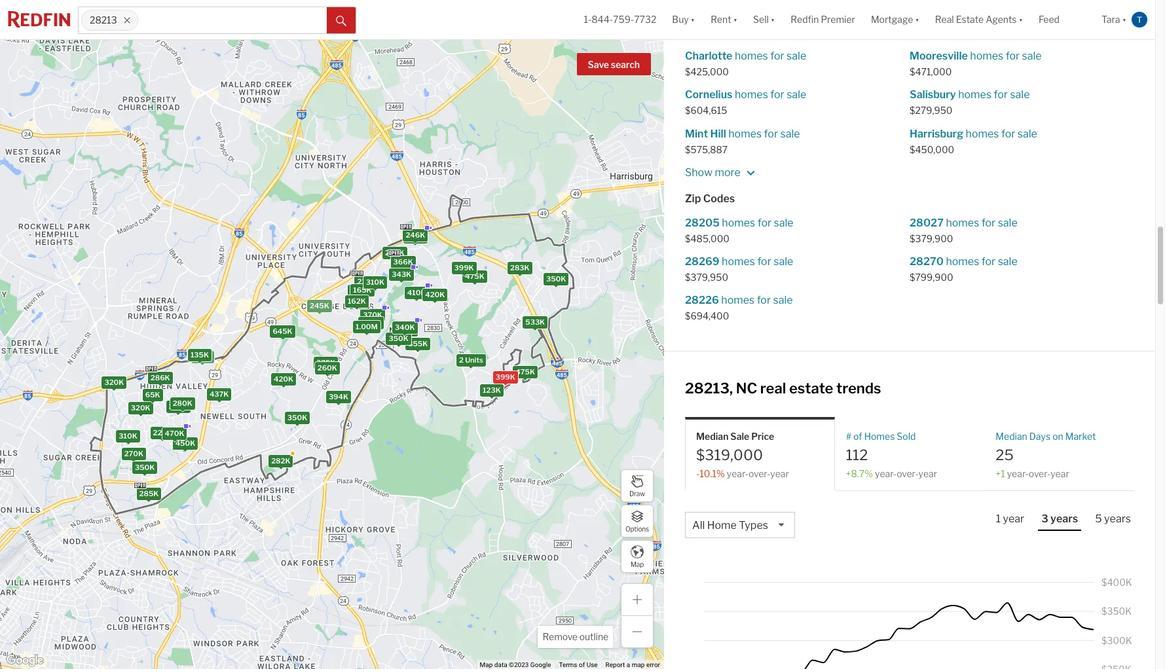 Task type: locate. For each thing, give the bounding box(es) containing it.
246k
[[406, 230, 425, 240]]

for inside "28270 homes for sale $799,900"
[[982, 256, 996, 268]]

5 years
[[1096, 513, 1132, 526]]

homes inside 28269 homes for sale $379,950
[[722, 256, 756, 268]]

0 vertical spatial of
[[854, 431, 863, 442]]

475k
[[465, 272, 485, 281], [516, 367, 535, 376]]

median inside median days on market 25 +1 year-over-year
[[996, 431, 1028, 442]]

0 horizontal spatial years
[[1051, 513, 1079, 526]]

470k
[[165, 429, 184, 438]]

year- inside 'median sale price $319,000 -10.1% year-over-year'
[[727, 469, 749, 480]]

premier
[[821, 14, 856, 25]]

0 horizontal spatial median
[[697, 431, 729, 442]]

median up 25
[[996, 431, 1028, 442]]

estate
[[957, 14, 984, 25]]

homes inside 28226 homes for sale $694,400
[[722, 294, 755, 307]]

for inside 28269 homes for sale $379,950
[[758, 256, 772, 268]]

▾ right rent
[[734, 14, 738, 25]]

homes down real estate agents ▾ dropdown button
[[971, 50, 1004, 62]]

844-
[[592, 14, 613, 25]]

©2023
[[509, 662, 529, 669]]

homes inside charlotte homes for sale $425,000
[[735, 50, 769, 62]]

hill
[[711, 128, 727, 140]]

+1
[[996, 469, 1006, 480]]

map left data
[[480, 662, 493, 669]]

1 vertical spatial 310k
[[119, 432, 137, 441]]

over- inside '# of homes sold 112 +8.7% year-over-year'
[[897, 469, 919, 480]]

for up "28270 homes for sale $799,900"
[[982, 217, 996, 229]]

homes for charlotte
[[735, 50, 769, 62]]

1 horizontal spatial 420k
[[425, 290, 445, 299]]

mortgage ▾ button
[[864, 0, 928, 39]]

6 ▾ from the left
[[1123, 14, 1127, 25]]

320k left the 286k
[[104, 378, 124, 387]]

show
[[685, 166, 713, 179]]

1 vertical spatial 420k
[[274, 374, 294, 384]]

ore
[[725, 166, 741, 179]]

1 vertical spatial map
[[480, 662, 493, 669]]

399k up 123k
[[496, 373, 516, 382]]

▾ right tara
[[1123, 14, 1127, 25]]

sale inside 28027 homes for sale $379,900
[[998, 217, 1018, 229]]

over- inside median days on market 25 +1 year-over-year
[[1029, 469, 1051, 480]]

260k
[[318, 363, 337, 372]]

over- down $319,000
[[749, 469, 771, 480]]

245k
[[310, 301, 329, 310]]

▾ right agents
[[1019, 14, 1024, 25]]

zip
[[685, 193, 701, 205]]

homes inside mooresville homes for sale $471,000
[[971, 50, 1004, 62]]

of inside '# of homes sold 112 +8.7% year-over-year'
[[854, 431, 863, 442]]

355k
[[408, 339, 428, 348]]

7732
[[634, 14, 657, 25]]

0 horizontal spatial 320k
[[104, 378, 124, 387]]

year- right +1
[[1008, 469, 1029, 480]]

475k down 533k
[[516, 367, 535, 376]]

for inside the 28205 homes for sale $485,000
[[758, 217, 772, 229]]

homes for 28027
[[947, 217, 980, 229]]

2 years from the left
[[1105, 513, 1132, 526]]

for down cornelius homes for sale $604,615
[[764, 128, 779, 140]]

map inside button
[[631, 561, 644, 568]]

0 vertical spatial map
[[631, 561, 644, 568]]

399k left 283k
[[454, 263, 474, 272]]

for inside salisbury homes for sale $279,950
[[994, 89, 1008, 101]]

sale for charlotte
[[787, 50, 807, 62]]

over- inside 'median sale price $319,000 -10.1% year-over-year'
[[749, 469, 771, 480]]

350k
[[546, 274, 566, 283], [389, 334, 409, 343], [288, 413, 307, 422], [135, 463, 155, 472]]

2
[[459, 356, 464, 365]]

rent ▾ button
[[711, 0, 738, 39]]

homes for 28226
[[722, 294, 755, 307]]

map for map
[[631, 561, 644, 568]]

for down 28269 homes for sale $379,950
[[757, 294, 771, 307]]

harrisburg homes for sale $450,000
[[910, 128, 1038, 155]]

mint
[[685, 128, 708, 140]]

over- down sold
[[897, 469, 919, 480]]

homes inside 28027 homes for sale $379,900
[[947, 217, 980, 229]]

28027 homes for sale $379,900
[[910, 217, 1018, 244]]

homes inside the 28205 homes for sale $485,000
[[722, 217, 756, 229]]

homes up $379,900
[[947, 217, 980, 229]]

tara
[[1102, 14, 1121, 25]]

4 ▾ from the left
[[916, 14, 920, 25]]

310k up 162k
[[366, 278, 385, 287]]

for up 28269 homes for sale $379,950
[[758, 217, 772, 229]]

320k down 65k
[[131, 404, 150, 413]]

2 horizontal spatial year-
[[1008, 469, 1029, 480]]

year- right "+8.7%"
[[875, 469, 897, 480]]

report a map error link
[[606, 662, 661, 669]]

2 median from the left
[[996, 431, 1028, 442]]

map for map data ©2023 google
[[480, 662, 493, 669]]

sale inside the 28205 homes for sale $485,000
[[774, 217, 794, 229]]

sale inside "harrisburg homes for sale $450,000"
[[1018, 128, 1038, 140]]

mortgage
[[871, 14, 914, 25]]

1-844-759-7732 link
[[584, 14, 657, 25]]

28205
[[685, 217, 720, 229]]

map
[[632, 662, 645, 669]]

for down salisbury homes for sale $279,950
[[1002, 128, 1016, 140]]

terms of use
[[559, 662, 598, 669]]

0 horizontal spatial over-
[[749, 469, 771, 480]]

for down charlotte homes for sale $425,000
[[771, 89, 785, 101]]

280k
[[173, 399, 193, 408]]

year inside '# of homes sold 112 +8.7% year-over-year'
[[919, 469, 938, 480]]

real
[[936, 14, 955, 25]]

1 year- from the left
[[727, 469, 749, 480]]

over- down days
[[1029, 469, 1051, 480]]

sale
[[731, 431, 750, 442]]

28270 homes for sale $799,900
[[910, 256, 1018, 283]]

rent ▾ button
[[703, 0, 746, 39]]

year for sold
[[919, 469, 938, 480]]

▾ for sell ▾
[[771, 14, 775, 25]]

1.00m
[[356, 322, 378, 331]]

3 ▾ from the left
[[771, 14, 775, 25]]

for for 28027
[[982, 217, 996, 229]]

error
[[647, 662, 661, 669]]

112
[[846, 447, 868, 464]]

for inside charlotte homes for sale $425,000
[[771, 50, 785, 62]]

over- for 112
[[897, 469, 919, 480]]

sale for cornelius
[[787, 89, 807, 101]]

2 year- from the left
[[875, 469, 897, 480]]

310k up 270k
[[119, 432, 137, 441]]

homes for mooresville
[[971, 50, 1004, 62]]

0 vertical spatial 399k
[[454, 263, 474, 272]]

report a map error
[[606, 662, 661, 669]]

year for market
[[1051, 469, 1070, 480]]

229k
[[153, 428, 172, 438]]

sale inside 28226 homes for sale $694,400
[[774, 294, 793, 307]]

3 year- from the left
[[1008, 469, 1029, 480]]

for down sell ▾ button
[[771, 50, 785, 62]]

homes for 28270
[[947, 256, 980, 268]]

1 horizontal spatial of
[[854, 431, 863, 442]]

submit search image
[[336, 16, 347, 26]]

for inside cornelius homes for sale $604,615
[[771, 89, 785, 101]]

▾ right sell
[[771, 14, 775, 25]]

charlotte
[[685, 50, 733, 62]]

2 horizontal spatial over-
[[1029, 469, 1051, 480]]

sale inside charlotte homes for sale $425,000
[[787, 50, 807, 62]]

1 horizontal spatial over-
[[897, 469, 919, 480]]

map down options
[[631, 561, 644, 568]]

0 horizontal spatial of
[[579, 662, 585, 669]]

report
[[606, 662, 625, 669]]

draw
[[630, 490, 645, 498]]

year inside 'median sale price $319,000 -10.1% year-over-year'
[[771, 469, 790, 480]]

median for $319,000
[[697, 431, 729, 442]]

homes down the 28205 homes for sale $485,000
[[722, 256, 756, 268]]

sale inside salisbury homes for sale $279,950
[[1011, 89, 1030, 101]]

years right "3"
[[1051, 513, 1079, 526]]

homes down charlotte homes for sale $425,000
[[735, 89, 769, 101]]

5
[[1096, 513, 1103, 526]]

2 ▾ from the left
[[734, 14, 738, 25]]

median up $319,000
[[697, 431, 729, 442]]

1 vertical spatial 399k
[[496, 373, 516, 382]]

on
[[1053, 431, 1064, 442]]

1
[[996, 513, 1001, 526]]

$279,950
[[910, 105, 953, 116]]

year inside median days on market 25 +1 year-over-year
[[1051, 469, 1070, 480]]

$694,400
[[685, 311, 730, 322]]

codes
[[704, 193, 735, 205]]

for down the 28205 homes for sale $485,000
[[758, 256, 772, 268]]

homes down 28027 homes for sale $379,900
[[947, 256, 980, 268]]

0 horizontal spatial 310k
[[119, 432, 137, 441]]

0 horizontal spatial 420k
[[274, 374, 294, 384]]

▾ right the mortgage
[[916, 14, 920, 25]]

320k
[[104, 378, 124, 387], [131, 404, 150, 413]]

homes for cornelius
[[735, 89, 769, 101]]

year for $319,000
[[771, 469, 790, 480]]

1 vertical spatial 475k
[[516, 367, 535, 376]]

0 vertical spatial 320k
[[104, 378, 124, 387]]

for inside 28027 homes for sale $379,900
[[982, 217, 996, 229]]

homes down salisbury homes for sale $279,950
[[966, 128, 1000, 140]]

162k
[[348, 296, 366, 306]]

28213,
[[685, 380, 733, 397]]

year inside 1 year 'button'
[[1004, 513, 1025, 526]]

for inside 28226 homes for sale $694,400
[[757, 294, 771, 307]]

mortgage ▾
[[871, 14, 920, 25]]

sale for salisbury
[[1011, 89, 1030, 101]]

year- inside '# of homes sold 112 +8.7% year-over-year'
[[875, 469, 897, 480]]

for for cornelius
[[771, 89, 785, 101]]

homes inside salisbury homes for sale $279,950
[[959, 89, 992, 101]]

for inside mooresville homes for sale $471,000
[[1006, 50, 1020, 62]]

sale inside cornelius homes for sale $604,615
[[787, 89, 807, 101]]

use
[[587, 662, 598, 669]]

homes inside mint hill homes for sale $575,887
[[729, 128, 762, 140]]

mooresville
[[910, 50, 968, 62]]

homes down 28269 homes for sale $379,950
[[722, 294, 755, 307]]

0 vertical spatial 420k
[[425, 290, 445, 299]]

2 over- from the left
[[897, 469, 919, 480]]

0 horizontal spatial year-
[[727, 469, 749, 480]]

3 over- from the left
[[1029, 469, 1051, 480]]

remove 28213 image
[[123, 16, 131, 24]]

feed button
[[1031, 0, 1094, 39]]

zip codes heading
[[685, 192, 1135, 206]]

homes inside cornelius homes for sale $604,615
[[735, 89, 769, 101]]

1 horizontal spatial median
[[996, 431, 1028, 442]]

0 vertical spatial 475k
[[465, 272, 485, 281]]

1 horizontal spatial 310k
[[366, 278, 385, 287]]

google
[[531, 662, 551, 669]]

sale inside "28270 homes for sale $799,900"
[[998, 256, 1018, 268]]

1 vertical spatial of
[[579, 662, 585, 669]]

estate
[[790, 380, 834, 397]]

1 median from the left
[[697, 431, 729, 442]]

1 vertical spatial 320k
[[131, 404, 150, 413]]

28213
[[90, 15, 117, 26]]

1 years from the left
[[1051, 513, 1079, 526]]

years right 5
[[1105, 513, 1132, 526]]

0 horizontal spatial map
[[480, 662, 493, 669]]

sale for 28027
[[998, 217, 1018, 229]]

0 vertical spatial 310k
[[366, 278, 385, 287]]

450k
[[175, 439, 195, 448], [174, 439, 194, 448], [175, 439, 195, 449]]

cornelius
[[685, 89, 733, 101]]

475k left 283k
[[465, 272, 485, 281]]

for down agents
[[1006, 50, 1020, 62]]

0 horizontal spatial 399k
[[454, 263, 474, 272]]

1 over- from the left
[[749, 469, 771, 480]]

tara ▾
[[1102, 14, 1127, 25]]

1 horizontal spatial years
[[1105, 513, 1132, 526]]

sale inside 28269 homes for sale $379,950
[[774, 256, 794, 268]]

redfin premier button
[[783, 0, 864, 39]]

▾ for tara ▾
[[1123, 14, 1127, 25]]

for down mooresville homes for sale $471,000
[[994, 89, 1008, 101]]

335k
[[169, 402, 188, 411]]

of right #
[[854, 431, 863, 442]]

median inside 'median sale price $319,000 -10.1% year-over-year'
[[697, 431, 729, 442]]

of for # of homes sold 112 +8.7% year-over-year
[[854, 431, 863, 442]]

homes down sell
[[735, 50, 769, 62]]

None search field
[[138, 7, 327, 33]]

▾
[[691, 14, 695, 25], [734, 14, 738, 25], [771, 14, 775, 25], [916, 14, 920, 25], [1019, 14, 1024, 25], [1123, 14, 1127, 25]]

for inside mint hill homes for sale $575,887
[[764, 128, 779, 140]]

homes inside "28270 homes for sale $799,900"
[[947, 256, 980, 268]]

homes down mooresville homes for sale $471,000
[[959, 89, 992, 101]]

28226 homes for sale $694,400
[[685, 294, 793, 322]]

year- down $319,000
[[727, 469, 749, 480]]

data
[[495, 662, 508, 669]]

show m ore
[[685, 166, 743, 179]]

homes inside "harrisburg homes for sale $450,000"
[[966, 128, 1000, 140]]

of
[[854, 431, 863, 442], [579, 662, 585, 669]]

1 horizontal spatial year-
[[875, 469, 897, 480]]

homes down codes at right
[[722, 217, 756, 229]]

sale inside mooresville homes for sale $471,000
[[1023, 50, 1042, 62]]

year- for 112
[[875, 469, 897, 480]]

of left use
[[579, 662, 585, 669]]

▾ right buy
[[691, 14, 695, 25]]

sell
[[754, 14, 769, 25]]

year- for 25
[[1008, 469, 1029, 480]]

1 horizontal spatial 320k
[[131, 404, 150, 413]]

homes right the hill
[[729, 128, 762, 140]]

1 ▾ from the left
[[691, 14, 695, 25]]

for inside "harrisburg homes for sale $450,000"
[[1002, 128, 1016, 140]]

over- for $319,000
[[749, 469, 771, 480]]

for down 28027 homes for sale $379,900
[[982, 256, 996, 268]]

map
[[631, 561, 644, 568], [480, 662, 493, 669]]

▾ for mortgage ▾
[[916, 14, 920, 25]]

homes for 28205
[[722, 217, 756, 229]]

year- inside median days on market 25 +1 year-over-year
[[1008, 469, 1029, 480]]

for for salisbury
[[994, 89, 1008, 101]]

1 horizontal spatial map
[[631, 561, 644, 568]]

3 years
[[1042, 513, 1079, 526]]

buy ▾
[[673, 14, 695, 25]]



Task type: vqa. For each thing, say whether or not it's contained in the screenshot.
to inside THE 'TO ACCESS HOME REPORTS AND GET NOTIFICATIONS FOR HOMES SELLING NEARBY THAT MAY AFFECT YOUR ESTIMATE.'
no



Task type: describe. For each thing, give the bounding box(es) containing it.
268k
[[406, 232, 426, 241]]

for for mooresville
[[1006, 50, 1020, 62]]

1-
[[584, 14, 592, 25]]

remove outline button
[[538, 626, 613, 649]]

for for charlotte
[[771, 50, 785, 62]]

for for 28205
[[758, 217, 772, 229]]

▾ for buy ▾
[[691, 14, 695, 25]]

user photo image
[[1132, 12, 1148, 28]]

800k
[[361, 318, 381, 327]]

remove outline
[[543, 632, 609, 643]]

redfin
[[791, 14, 819, 25]]

437k
[[210, 389, 229, 398]]

over- for 25
[[1029, 469, 1051, 480]]

homes for harrisburg
[[966, 128, 1000, 140]]

save search
[[588, 59, 640, 70]]

price
[[752, 431, 775, 442]]

220k
[[357, 277, 377, 286]]

$379,900
[[910, 233, 954, 244]]

harrisburg
[[910, 128, 964, 140]]

median for 25
[[996, 431, 1028, 442]]

of for terms of use
[[579, 662, 585, 669]]

28027
[[910, 217, 944, 229]]

years for 5 years
[[1105, 513, 1132, 526]]

286k
[[151, 373, 170, 382]]

28213, nc real estate trends
[[685, 380, 882, 397]]

buy ▾ button
[[673, 0, 695, 39]]

draw button
[[621, 470, 654, 503]]

283k
[[510, 263, 530, 272]]

$319,000
[[697, 447, 764, 464]]

homes for 28269
[[722, 256, 756, 268]]

$799,900
[[910, 272, 954, 283]]

165k
[[353, 285, 372, 295]]

buy
[[673, 14, 689, 25]]

295k
[[385, 248, 405, 257]]

m
[[715, 166, 725, 179]]

$485,000
[[685, 233, 730, 244]]

$425,000
[[685, 66, 729, 77]]

sell ▾ button
[[754, 0, 775, 39]]

$450,000
[[910, 144, 955, 155]]

0 horizontal spatial 475k
[[465, 272, 485, 281]]

trends
[[837, 380, 882, 397]]

feed
[[1039, 14, 1060, 25]]

all home types
[[693, 520, 769, 532]]

1-844-759-7732
[[584, 14, 657, 25]]

mooresville homes for sale $471,000
[[910, 50, 1042, 77]]

remove
[[543, 632, 578, 643]]

sale for 28270
[[998, 256, 1018, 268]]

map button
[[621, 541, 654, 573]]

years for 3 years
[[1051, 513, 1079, 526]]

▾ for rent ▾
[[734, 14, 738, 25]]

5 ▾ from the left
[[1019, 14, 1024, 25]]

394k
[[329, 392, 349, 401]]

options
[[626, 525, 649, 533]]

5 years button
[[1093, 513, 1135, 530]]

sold
[[897, 431, 916, 442]]

real
[[761, 380, 787, 397]]

home
[[708, 520, 737, 532]]

1 horizontal spatial 475k
[[516, 367, 535, 376]]

for for 28269
[[758, 256, 772, 268]]

for for 28226
[[757, 294, 771, 307]]

sale for 28269
[[774, 256, 794, 268]]

1 year
[[996, 513, 1025, 526]]

for for harrisburg
[[1002, 128, 1016, 140]]

google image
[[3, 653, 47, 670]]

map region
[[0, 38, 694, 670]]

terms
[[559, 662, 578, 669]]

65k
[[145, 390, 160, 400]]

25
[[996, 447, 1014, 464]]

370k
[[363, 310, 383, 319]]

sale for harrisburg
[[1018, 128, 1038, 140]]

sale for mooresville
[[1023, 50, 1042, 62]]

a
[[627, 662, 631, 669]]

645k
[[273, 327, 293, 336]]

agents
[[986, 14, 1017, 25]]

map data ©2023 google
[[480, 662, 551, 669]]

#
[[846, 431, 852, 442]]

sale for 28226
[[774, 294, 793, 307]]

cities
[[685, 26, 714, 38]]

sale for 28205
[[774, 217, 794, 229]]

sell ▾
[[754, 14, 775, 25]]

1 horizontal spatial 399k
[[496, 373, 516, 382]]

year- for $319,000
[[727, 469, 749, 480]]

343k
[[392, 270, 412, 279]]

buy ▾ button
[[665, 0, 703, 39]]

115k
[[194, 352, 211, 362]]

$471,000
[[910, 66, 952, 77]]

135k
[[191, 350, 209, 359]]

options button
[[621, 505, 654, 538]]

real estate agents ▾ link
[[936, 0, 1024, 39]]

cities heading
[[685, 25, 1135, 39]]

redfin premier
[[791, 14, 856, 25]]

nc
[[736, 380, 758, 397]]

homes for salisbury
[[959, 89, 992, 101]]

types
[[739, 520, 769, 532]]

rent
[[711, 14, 732, 25]]

28269
[[685, 256, 720, 268]]

mint hill homes for sale $575,887
[[685, 128, 800, 155]]

real estate agents ▾ button
[[928, 0, 1031, 39]]

for for 28270
[[982, 256, 996, 268]]

-
[[697, 469, 700, 480]]

410k
[[407, 288, 426, 297]]

366k
[[394, 257, 413, 266]]

sale inside mint hill homes for sale $575,887
[[781, 128, 800, 140]]

real estate agents ▾
[[936, 14, 1024, 25]]

123k
[[483, 386, 501, 395]]

10.1%
[[700, 469, 725, 480]]

365k
[[396, 326, 415, 335]]



